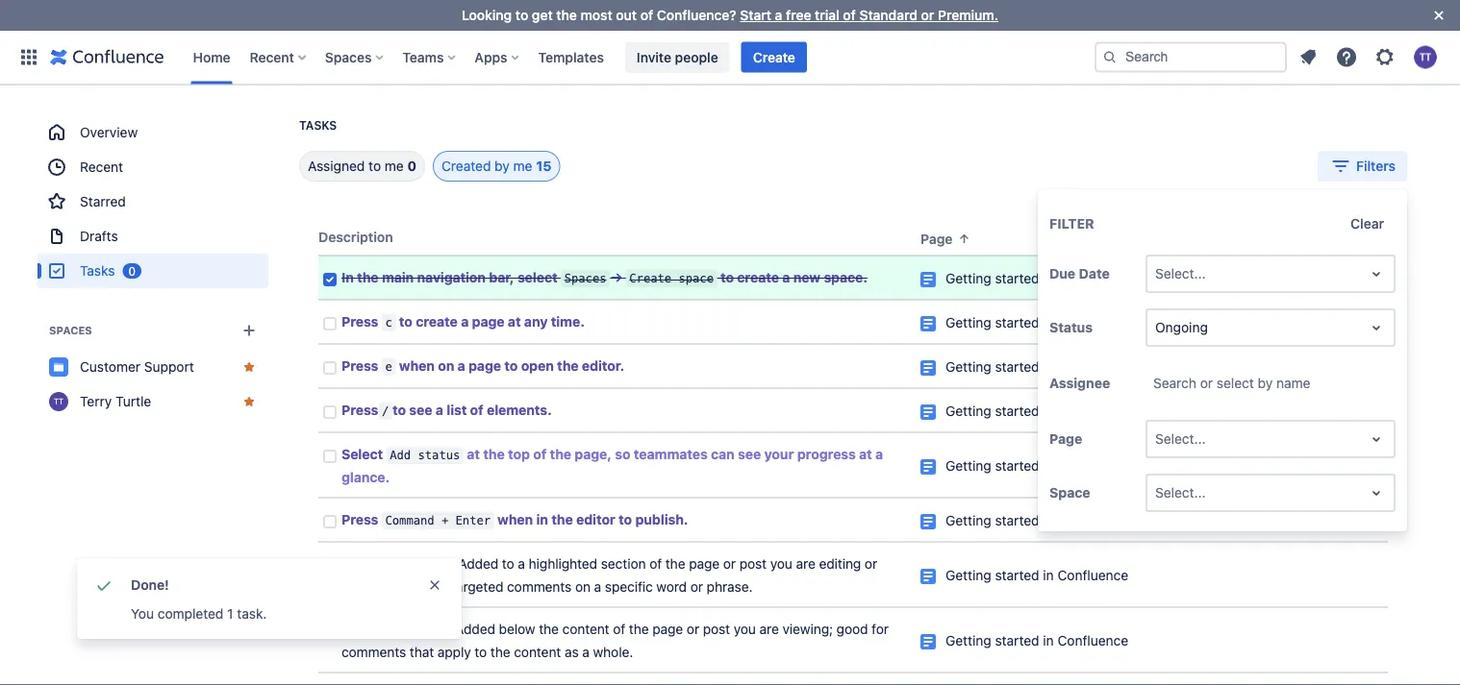 Task type: vqa. For each thing, say whether or not it's contained in the screenshot.
"TEAMS" Popup Button
yes



Task type: locate. For each thing, give the bounding box(es) containing it.
2 started from the top
[[995, 315, 1039, 331]]

0 vertical spatial 0
[[407, 158, 417, 174]]

1 open image from the top
[[1365, 316, 1388, 340]]

success image
[[92, 574, 115, 597]]

4 getting from the top
[[946, 404, 991, 419]]

press left /
[[341, 403, 378, 418]]

0 horizontal spatial viewing;
[[341, 580, 392, 595]]

due left the clear button
[[1300, 231, 1325, 247]]

1 vertical spatial create
[[629, 272, 672, 286]]

create down start
[[753, 49, 795, 65]]

6 getting from the top
[[946, 513, 991, 529]]

tab list containing assigned to me
[[276, 151, 560, 182]]

started for when on a page to open the editor.
[[995, 359, 1039, 375]]

4 getting started in confluence from the top
[[946, 404, 1129, 419]]

press left 'e'
[[341, 358, 378, 374]]

recent right home
[[250, 49, 294, 65]]

at
[[508, 314, 521, 330], [467, 447, 480, 463], [859, 447, 872, 463]]

space
[[679, 272, 714, 286]]

getting for when in the editor to publish.
[[946, 513, 991, 529]]

a
[[775, 7, 782, 23], [782, 270, 790, 286], [461, 314, 469, 330], [458, 358, 465, 374], [436, 403, 443, 418], [875, 447, 883, 463], [518, 556, 525, 572], [594, 580, 601, 595], [582, 645, 589, 661]]

1 vertical spatial 0
[[128, 265, 136, 278]]

search
[[1153, 376, 1197, 391]]

1 vertical spatial due date
[[1049, 266, 1110, 282]]

see right /
[[409, 403, 432, 418]]

8 page title icon image from the top
[[921, 635, 936, 650]]

1 select... from the top
[[1155, 266, 1206, 282]]

date
[[1329, 231, 1359, 247], [1079, 266, 1110, 282]]

the right open
[[557, 358, 579, 374]]

due date
[[1300, 231, 1359, 247], [1049, 266, 1110, 282]]

1 horizontal spatial date
[[1329, 231, 1359, 247]]

premium.
[[938, 7, 998, 23]]

3 confluence from the top
[[1058, 359, 1129, 375]]

create down navigation
[[416, 314, 458, 330]]

0 vertical spatial by
[[495, 158, 510, 174]]

confluence for to create a page at any time.
[[1058, 315, 1129, 331]]

1 vertical spatial select...
[[1155, 431, 1206, 447]]

open image for space
[[1365, 482, 1388, 505]]

help icon image
[[1335, 46, 1358, 69]]

spaces up time.
[[564, 272, 606, 286]]

→ left 'space'
[[610, 270, 623, 286]]

0 left created
[[407, 158, 417, 174]]

1 vertical spatial good
[[837, 622, 868, 638]]

of up whole.
[[613, 622, 625, 638]]

confluence for when on a page to open the editor.
[[1058, 359, 1129, 375]]

overview
[[80, 125, 138, 140]]

2 getting from the top
[[946, 315, 991, 331]]

when
[[399, 358, 435, 374], [497, 512, 533, 528]]

when right enter
[[497, 512, 533, 528]]

0 vertical spatial see
[[409, 403, 432, 418]]

the right in
[[357, 270, 379, 286]]

0 horizontal spatial post
[[703, 622, 730, 638]]

6 getting started in confluence link from the top
[[946, 513, 1129, 529]]

a right progress on the bottom of the page
[[875, 447, 883, 463]]

page title icon image for to see a list of elements.
[[921, 405, 936, 420]]

2 horizontal spatial spaces
[[564, 272, 606, 286]]

list
[[447, 403, 467, 418]]

0 horizontal spatial date
[[1079, 266, 1110, 282]]

5 getting from the top
[[946, 458, 991, 474]]

getting started in confluence link for at the top of the page, so teammates can see your progress at a glance.
[[946, 458, 1129, 474]]

for inside added to a highlighted section of the page or post you are editing or viewing; good for targeted comments on a specific word or phrase.
[[431, 580, 448, 595]]

3 getting from the top
[[946, 359, 991, 375]]

2 open image from the top
[[1365, 428, 1388, 451]]

press down glance.
[[341, 512, 378, 528]]

create inside global element
[[753, 49, 795, 65]]

open image for select...
[[1365, 428, 1388, 451]]

1 getting from the top
[[946, 271, 991, 287]]

the up the word
[[665, 556, 685, 572]]

due down filter
[[1049, 266, 1076, 282]]

content down below
[[514, 645, 561, 661]]

viewing; down inline
[[341, 580, 392, 595]]

press
[[341, 314, 378, 330], [341, 358, 378, 374], [341, 403, 378, 418], [341, 512, 378, 528]]

post inside added to a highlighted section of the page or post you are editing or viewing; good for targeted comments on a specific word or phrase.
[[739, 556, 767, 572]]

3 getting started in confluence from the top
[[946, 359, 1129, 375]]

free
[[786, 7, 811, 23]]

at left any
[[508, 314, 521, 330]]

0 horizontal spatial when
[[399, 358, 435, 374]]

1 vertical spatial see
[[738, 447, 761, 463]]

out
[[616, 7, 637, 23]]

1 open image from the top
[[1365, 263, 1388, 286]]

2 confluence from the top
[[1058, 315, 1129, 331]]

recent up starred
[[80, 159, 123, 175]]

2 page title icon image from the top
[[921, 316, 936, 332]]

close image
[[1427, 4, 1451, 27]]

in
[[341, 270, 354, 286]]

0 vertical spatial comment
[[381, 556, 443, 572]]

5 getting started in confluence link from the top
[[946, 458, 1129, 474]]

1 vertical spatial select
[[1217, 376, 1254, 391]]

recent
[[250, 49, 294, 65], [80, 159, 123, 175]]

→
[[610, 270, 623, 286], [446, 556, 458, 572], [443, 622, 455, 638]]

added inside added to a highlighted section of the page or post you are editing or viewing; good for targeted comments on a specific word or phrase.
[[458, 556, 498, 572]]

page
[[472, 314, 505, 330], [469, 358, 501, 374], [689, 556, 720, 572], [652, 622, 683, 638]]

1 vertical spatial →
[[446, 556, 458, 572]]

ascending sorting icon date image
[[1363, 231, 1378, 247]]

3 getting started in confluence link from the top
[[946, 359, 1129, 375]]

editing
[[819, 556, 861, 572]]

select... for space
[[1155, 485, 1206, 501]]

1 vertical spatial spaces
[[564, 272, 606, 286]]

you completed 1 task.
[[131, 606, 267, 622]]

1 vertical spatial recent
[[80, 159, 123, 175]]

support
[[144, 359, 194, 375]]

0 vertical spatial open image
[[1365, 316, 1388, 340]]

completed
[[158, 606, 224, 622]]

1 vertical spatial by
[[1258, 376, 1273, 391]]

you
[[770, 556, 792, 572], [734, 622, 756, 638]]

open image
[[1365, 316, 1388, 340], [1365, 428, 1388, 451]]

when right 'e'
[[399, 358, 435, 374]]

due
[[1300, 231, 1325, 247], [1049, 266, 1076, 282]]

page title icon image
[[921, 272, 936, 288], [921, 316, 936, 332], [921, 361, 936, 376], [921, 405, 936, 420], [921, 460, 936, 475], [921, 515, 936, 530], [921, 569, 936, 585], [921, 635, 936, 650]]

2 horizontal spatial page
[[1049, 431, 1082, 447]]

5 confluence from the top
[[1058, 458, 1129, 474]]

to up targeted
[[502, 556, 514, 572]]

1 horizontal spatial spaces
[[325, 49, 372, 65]]

group
[[38, 115, 268, 289]]

1 vertical spatial open image
[[1365, 482, 1388, 505]]

0 vertical spatial good
[[395, 580, 427, 595]]

5 getting started in confluence from the top
[[946, 458, 1129, 474]]

0 horizontal spatial page
[[341, 622, 374, 638]]

status
[[1049, 320, 1093, 336]]

0 vertical spatial select...
[[1155, 266, 1206, 282]]

0 vertical spatial viewing;
[[341, 580, 392, 595]]

0 vertical spatial post
[[739, 556, 767, 572]]

added up "apply"
[[455, 622, 495, 638]]

added inside added below the content of the page or post you are viewing; good for comments that apply to the content as a whole.
[[455, 622, 495, 638]]

0 horizontal spatial tasks
[[80, 263, 115, 279]]

for
[[431, 580, 448, 595], [872, 622, 889, 638]]

page title icon image for to create a page at any time.
[[921, 316, 936, 332]]

0 horizontal spatial recent
[[80, 159, 123, 175]]

a inside at the top of the page, so teammates can see your progress at a glance.
[[875, 447, 883, 463]]

tasks up assigned
[[299, 119, 337, 132]]

2 open image from the top
[[1365, 482, 1388, 505]]

of right trial
[[843, 7, 856, 23]]

0 vertical spatial you
[[770, 556, 792, 572]]

get
[[532, 7, 553, 23]]

a down navigation
[[461, 314, 469, 330]]

due date left the ascending sorting icon date at top right
[[1300, 231, 1359, 247]]

1 horizontal spatial page
[[921, 231, 953, 247]]

post
[[739, 556, 767, 572], [703, 622, 730, 638]]

1 getting started in confluence from the top
[[946, 271, 1129, 287]]

0 horizontal spatial 0
[[128, 265, 136, 278]]

page left ascending sorting icon page
[[921, 231, 953, 247]]

1 horizontal spatial recent
[[250, 49, 294, 65]]

recent inside group
[[80, 159, 123, 175]]

c
[[385, 316, 392, 330]]

1 press from the top
[[341, 314, 378, 330]]

by right created
[[495, 158, 510, 174]]

1 vertical spatial for
[[872, 622, 889, 638]]

unstar this space image
[[241, 394, 257, 410]]

select add status
[[341, 447, 460, 463]]

getting started in confluence link for to see a list of elements.
[[946, 404, 1129, 419]]

0 vertical spatial open image
[[1365, 263, 1388, 286]]

time.
[[551, 314, 585, 330]]

or right the word
[[690, 580, 703, 595]]

4 confluence from the top
[[1058, 404, 1129, 419]]

the inside added to a highlighted section of the page or post you are editing or viewing; good for targeted comments on a specific word or phrase.
[[665, 556, 685, 572]]

or right standard
[[921, 7, 934, 23]]

spaces
[[325, 49, 372, 65], [564, 272, 606, 286], [49, 325, 92, 337]]

content
[[562, 622, 609, 638], [514, 645, 561, 661]]

select left name
[[1217, 376, 1254, 391]]

0 horizontal spatial comments
[[341, 645, 406, 661]]

are inside added to a highlighted section of the page or post you are editing or viewing; good for targeted comments on a specific word or phrase.
[[796, 556, 815, 572]]

0 inside tab list
[[407, 158, 417, 174]]

0 vertical spatial create
[[737, 270, 779, 286]]

1 horizontal spatial create
[[737, 270, 779, 286]]

comments down page comment →
[[341, 645, 406, 661]]

1 vertical spatial on
[[575, 580, 591, 595]]

0 horizontal spatial on
[[438, 358, 454, 374]]

page up phrase.
[[689, 556, 720, 572]]

1 vertical spatial due
[[1049, 266, 1076, 282]]

4 getting started in confluence link from the top
[[946, 404, 1129, 419]]

good down editing
[[837, 622, 868, 638]]

confluence for to see a list of elements.
[[1058, 404, 1129, 419]]

5 page title icon image from the top
[[921, 460, 936, 475]]

8 getting from the top
[[946, 633, 991, 649]]

1 horizontal spatial at
[[508, 314, 521, 330]]

page down inline
[[341, 622, 374, 638]]

1 confluence from the top
[[1058, 271, 1129, 287]]

2 vertical spatial spaces
[[49, 325, 92, 337]]

0 horizontal spatial due
[[1049, 266, 1076, 282]]

filters
[[1356, 158, 1396, 174]]

of inside added below the content of the page or post you are viewing; good for comments that apply to the content as a whole.
[[613, 622, 625, 638]]

0 vertical spatial select
[[517, 270, 558, 286]]

3 page title icon image from the top
[[921, 361, 936, 376]]

confluence image
[[50, 46, 164, 69], [50, 46, 164, 69]]

appswitcher icon image
[[17, 46, 40, 69]]

create inside in the main navigation bar, select spaces → create space to create a new space.
[[629, 272, 672, 286]]

2 press from the top
[[341, 358, 378, 374]]

banner containing home
[[0, 30, 1460, 85]]

the
[[556, 7, 577, 23], [357, 270, 379, 286], [557, 358, 579, 374], [483, 447, 505, 463], [550, 447, 571, 463], [551, 512, 573, 528], [665, 556, 685, 572], [539, 622, 559, 638], [629, 622, 649, 638], [491, 645, 510, 661]]

→ for highlighted
[[446, 556, 458, 572]]

due date down filter
[[1049, 266, 1110, 282]]

of
[[640, 7, 653, 23], [843, 7, 856, 23], [470, 403, 483, 418], [533, 447, 547, 463], [649, 556, 662, 572], [613, 622, 625, 638]]

6 page title icon image from the top
[[921, 515, 936, 530]]

0 down drafts link
[[128, 265, 136, 278]]

1 horizontal spatial me
[[513, 158, 532, 174]]

4 press from the top
[[341, 512, 378, 528]]

1 horizontal spatial good
[[837, 622, 868, 638]]

see
[[409, 403, 432, 418], [738, 447, 761, 463]]

→ up "apply"
[[443, 622, 455, 638]]

create left 'space'
[[629, 272, 672, 286]]

0 horizontal spatial create
[[416, 314, 458, 330]]

confluence for →
[[1058, 271, 1129, 287]]

to right "apply"
[[475, 645, 487, 661]]

or right editing
[[865, 556, 877, 572]]

1 me from the left
[[385, 158, 404, 174]]

to inside added below the content of the page or post you are viewing; good for comments that apply to the content as a whole.
[[475, 645, 487, 661]]

you down phrase.
[[734, 622, 756, 638]]

comment up that
[[377, 622, 439, 638]]

space.
[[824, 270, 868, 286]]

on inside added to a highlighted section of the page or post you are editing or viewing; good for targeted comments on a specific word or phrase.
[[575, 580, 591, 595]]

getting started in confluence for to see a list of elements.
[[946, 404, 1129, 419]]

at right status
[[467, 447, 480, 463]]

1 vertical spatial content
[[514, 645, 561, 661]]

3 select... from the top
[[1155, 485, 1206, 501]]

3 started from the top
[[995, 359, 1039, 375]]

tasks inside group
[[80, 263, 115, 279]]

1 horizontal spatial by
[[1258, 376, 1273, 391]]

me right assigned
[[385, 158, 404, 174]]

getting for when on a page to open the editor.
[[946, 359, 991, 375]]

to inside added to a highlighted section of the page or post you are editing or viewing; good for targeted comments on a specific word or phrase.
[[502, 556, 514, 572]]

banner
[[0, 30, 1460, 85]]

8 started from the top
[[995, 633, 1039, 649]]

comments down highlighted
[[507, 580, 572, 595]]

create
[[753, 49, 795, 65], [629, 272, 672, 286]]

me left 15
[[513, 158, 532, 174]]

1 page title icon image from the top
[[921, 272, 936, 288]]

1 horizontal spatial see
[[738, 447, 761, 463]]

added for inline comment →
[[458, 556, 498, 572]]

open image for due date
[[1365, 263, 1388, 286]]

0 vertical spatial tasks
[[299, 119, 337, 132]]

0 vertical spatial content
[[562, 622, 609, 638]]

comment up dismiss icon
[[381, 556, 443, 572]]

group containing overview
[[38, 115, 268, 289]]

1 horizontal spatial for
[[872, 622, 889, 638]]

1 vertical spatial open image
[[1365, 428, 1388, 451]]

1 horizontal spatial create
[[753, 49, 795, 65]]

comments inside added to a highlighted section of the page or post you are editing or viewing; good for targeted comments on a specific word or phrase.
[[507, 580, 572, 595]]

1 getting started in confluence link from the top
[[946, 271, 1129, 287]]

create
[[737, 270, 779, 286], [416, 314, 458, 330]]

started for at the top of the page, so teammates can see your progress at a glance.
[[995, 458, 1039, 474]]

home link
[[187, 42, 236, 73]]

getting for to see a list of elements.
[[946, 404, 991, 419]]

clear button
[[1339, 209, 1396, 240]]

the up whole.
[[629, 622, 649, 638]]

a inside added below the content of the page or post you are viewing; good for comments that apply to the content as a whole.
[[582, 645, 589, 661]]

0 vertical spatial for
[[431, 580, 448, 595]]

new
[[793, 270, 821, 286]]

of inside added to a highlighted section of the page or post you are editing or viewing; good for targeted comments on a specific word or phrase.
[[649, 556, 662, 572]]

0 inside group
[[128, 265, 136, 278]]

me for by
[[513, 158, 532, 174]]

date down filter
[[1079, 266, 1110, 282]]

2 select... from the top
[[1155, 431, 1206, 447]]

added to a highlighted section of the page or post you are editing or viewing; good for targeted comments on a specific word or phrase.
[[341, 556, 881, 595]]

good left dismiss icon
[[395, 580, 427, 595]]

invite
[[637, 49, 671, 65]]

the left top at the left of page
[[483, 447, 505, 463]]

0 horizontal spatial are
[[760, 622, 779, 638]]

getting for at the top of the page, so teammates can see your progress at a glance.
[[946, 458, 991, 474]]

good
[[395, 580, 427, 595], [837, 622, 868, 638]]

0 horizontal spatial see
[[409, 403, 432, 418]]

0 vertical spatial are
[[796, 556, 815, 572]]

0
[[407, 158, 417, 174], [128, 265, 136, 278]]

on down highlighted
[[575, 580, 591, 595]]

added
[[458, 556, 498, 572], [455, 622, 495, 638]]

1 vertical spatial added
[[455, 622, 495, 638]]

1 horizontal spatial when
[[497, 512, 533, 528]]

open image
[[1365, 263, 1388, 286], [1365, 482, 1388, 505]]

post up phrase.
[[739, 556, 767, 572]]

good inside added to a highlighted section of the page or post you are editing or viewing; good for targeted comments on a specific word or phrase.
[[395, 580, 427, 595]]

0 vertical spatial comments
[[507, 580, 572, 595]]

getting started in confluence for at the top of the page, so teammates can see your progress at a glance.
[[946, 458, 1129, 474]]

page,
[[575, 447, 612, 463]]

date left the ascending sorting icon date at top right
[[1329, 231, 1359, 247]]

targeted
[[451, 580, 503, 595]]

0 horizontal spatial create
[[629, 272, 672, 286]]

Search or select by name text field
[[1153, 374, 1157, 393]]

0 vertical spatial recent
[[250, 49, 294, 65]]

standard
[[859, 7, 918, 23]]

tasks
[[299, 119, 337, 132], [80, 263, 115, 279]]

on up press / to see a list of elements.
[[438, 358, 454, 374]]

1 vertical spatial page
[[1049, 431, 1082, 447]]

→ up targeted
[[446, 556, 458, 572]]

added up targeted
[[458, 556, 498, 572]]

press e when on a page to open the editor.
[[341, 358, 624, 374]]

5 started from the top
[[995, 458, 1039, 474]]

looking to get the most out of confluence? start a free trial of standard or premium.
[[462, 7, 998, 23]]

spaces right recent popup button
[[325, 49, 372, 65]]

content up as
[[562, 622, 609, 638]]

0 vertical spatial spaces
[[325, 49, 372, 65]]

0 vertical spatial due
[[1300, 231, 1325, 247]]

1 horizontal spatial select
[[1217, 376, 1254, 391]]

of right out
[[640, 7, 653, 23]]

you left editing
[[770, 556, 792, 572]]

1 started from the top
[[995, 271, 1039, 287]]

0 horizontal spatial good
[[395, 580, 427, 595]]

1 vertical spatial post
[[703, 622, 730, 638]]

6 getting started in confluence from the top
[[946, 513, 1129, 529]]

6 started from the top
[[995, 513, 1039, 529]]

1 vertical spatial are
[[760, 622, 779, 638]]

select... for due date
[[1155, 266, 1206, 282]]

glance.
[[341, 470, 390, 486]]

viewing; down editing
[[783, 622, 833, 638]]

1 horizontal spatial are
[[796, 556, 815, 572]]

3 press from the top
[[341, 403, 378, 418]]

1 horizontal spatial you
[[770, 556, 792, 572]]

1 horizontal spatial post
[[739, 556, 767, 572]]

spaces up customer
[[49, 325, 92, 337]]

getting started in confluence link for →
[[946, 271, 1129, 287]]

dismiss image
[[427, 578, 442, 593]]

of right top at the left of page
[[533, 447, 547, 463]]

0 horizontal spatial for
[[431, 580, 448, 595]]

2 getting started in confluence from the top
[[946, 315, 1129, 331]]

1 vertical spatial tasks
[[80, 263, 115, 279]]

good inside added below the content of the page or post you are viewing; good for comments that apply to the content as a whole.
[[837, 622, 868, 638]]

a right as
[[582, 645, 589, 661]]

0 horizontal spatial select
[[517, 270, 558, 286]]

getting started in confluence for when on a page to open the editor.
[[946, 359, 1129, 375]]

a left 'new'
[[782, 270, 790, 286]]

0 vertical spatial create
[[753, 49, 795, 65]]

getting for to create a page at any time.
[[946, 315, 991, 331]]

of right list
[[470, 403, 483, 418]]

0 horizontal spatial by
[[495, 158, 510, 174]]

a down press c to create a page at any time.
[[458, 358, 465, 374]]

or right search
[[1200, 376, 1213, 391]]

or down the word
[[687, 622, 699, 638]]

page title icon image for →
[[921, 272, 936, 288]]

assigned to me 0
[[308, 158, 417, 174]]

can
[[711, 447, 735, 463]]

2 me from the left
[[513, 158, 532, 174]]

0 vertical spatial date
[[1329, 231, 1359, 247]]

page down the word
[[652, 622, 683, 638]]

press for enter
[[341, 512, 378, 528]]

getting started in confluence for →
[[946, 271, 1129, 287]]

inline
[[341, 556, 377, 572]]

1 vertical spatial viewing;
[[783, 622, 833, 638]]

tasks down drafts
[[80, 263, 115, 279]]

me
[[385, 158, 404, 174], [513, 158, 532, 174]]

page up space
[[1049, 431, 1082, 447]]

2 getting started in confluence link from the top
[[946, 315, 1129, 331]]

navigation
[[417, 270, 486, 286]]

Search field
[[1095, 42, 1287, 73]]

0 horizontal spatial spaces
[[49, 325, 92, 337]]

customer
[[80, 359, 140, 375]]

post down phrase.
[[703, 622, 730, 638]]

4 page title icon image from the top
[[921, 405, 936, 420]]

tab list
[[276, 151, 560, 182]]

select
[[341, 447, 383, 463]]

1 horizontal spatial viewing;
[[783, 622, 833, 638]]

4 started from the top
[[995, 404, 1039, 419]]

select
[[517, 270, 558, 286], [1217, 376, 1254, 391]]

6 confluence from the top
[[1058, 513, 1129, 529]]

post inside added below the content of the page or post you are viewing; good for comments that apply to the content as a whole.
[[703, 622, 730, 638]]

press left c
[[341, 314, 378, 330]]

8 getting started in confluence from the top
[[946, 633, 1129, 649]]

2 vertical spatial →
[[443, 622, 455, 638]]

of up the word
[[649, 556, 662, 572]]

recent inside popup button
[[250, 49, 294, 65]]

to right assigned
[[369, 158, 381, 174]]

select right bar,
[[517, 270, 558, 286]]

see right can
[[738, 447, 761, 463]]



Task type: describe. For each thing, give the bounding box(es) containing it.
select... for page
[[1155, 431, 1206, 447]]

command
[[385, 514, 434, 528]]

you
[[131, 606, 154, 622]]

ascending sorting icon page image
[[957, 231, 972, 247]]

customer support
[[80, 359, 194, 375]]

are inside added below the content of the page or post you are viewing; good for comments that apply to the content as a whole.
[[760, 622, 779, 638]]

a left list
[[436, 403, 443, 418]]

below
[[499, 622, 535, 638]]

section
[[601, 556, 646, 572]]

done!
[[131, 578, 169, 593]]

comments inside added below the content of the page or post you are viewing; good for comments that apply to the content as a whole.
[[341, 645, 406, 661]]

create link
[[741, 42, 807, 73]]

settings icon image
[[1374, 46, 1397, 69]]

or up phrase.
[[723, 556, 736, 572]]

space
[[1049, 485, 1090, 501]]

editor
[[576, 512, 615, 528]]

in for when in the editor to publish.
[[1043, 513, 1054, 529]]

8 confluence from the top
[[1058, 633, 1129, 649]]

task.
[[237, 606, 267, 622]]

recent link
[[38, 150, 268, 185]]

press for see
[[341, 403, 378, 418]]

drafts link
[[38, 219, 268, 254]]

drafts
[[80, 228, 118, 244]]

confluence for when in the editor to publish.
[[1058, 513, 1129, 529]]

2 horizontal spatial at
[[859, 447, 872, 463]]

started for to create a page at any time.
[[995, 315, 1039, 331]]

1 vertical spatial create
[[416, 314, 458, 330]]

in for to see a list of elements.
[[1043, 404, 1054, 419]]

8 getting started in confluence link from the top
[[946, 633, 1129, 649]]

page comment →
[[341, 622, 455, 638]]

templates link
[[532, 42, 610, 73]]

filter
[[1049, 216, 1094, 232]]

to left open
[[504, 358, 518, 374]]

7 started from the top
[[995, 568, 1039, 584]]

started for to see a list of elements.
[[995, 404, 1039, 419]]

page up the press e when on a page to open the editor.
[[472, 314, 505, 330]]

7 getting started in confluence from the top
[[946, 568, 1129, 584]]

the left page,
[[550, 447, 571, 463]]

the left editor
[[551, 512, 573, 528]]

any
[[524, 314, 548, 330]]

the right below
[[539, 622, 559, 638]]

most
[[581, 7, 612, 23]]

a left highlighted
[[518, 556, 525, 572]]

of inside at the top of the page, so teammates can see your progress at a glance.
[[533, 447, 547, 463]]

in for at the top of the page, so teammates can see your progress at a glance.
[[1043, 458, 1054, 474]]

in for to create a page at any time.
[[1043, 315, 1054, 331]]

or inside added below the content of the page or post you are viewing; good for comments that apply to the content as a whole.
[[687, 622, 699, 638]]

teammates
[[634, 447, 708, 463]]

inline comment →
[[341, 556, 458, 572]]

enter
[[455, 514, 491, 528]]

7 getting from the top
[[946, 568, 991, 584]]

search or select by name
[[1153, 376, 1311, 391]]

1
[[227, 606, 233, 622]]

page inside added to a highlighted section of the page or post you are editing or viewing; good for targeted comments on a specific word or phrase.
[[689, 556, 720, 572]]

terry turtle link
[[38, 385, 268, 419]]

looking
[[462, 7, 512, 23]]

home
[[193, 49, 230, 65]]

apply
[[438, 645, 471, 661]]

0 vertical spatial due date
[[1300, 231, 1359, 247]]

that
[[410, 645, 434, 661]]

→ for content
[[443, 622, 455, 638]]

spaces inside in the main navigation bar, select spaces → create space to create a new space.
[[564, 272, 606, 286]]

your
[[764, 447, 794, 463]]

to left the get
[[515, 7, 528, 23]]

assigned
[[308, 158, 365, 174]]

status
[[418, 449, 460, 463]]

press for on
[[341, 358, 378, 374]]

for inside added below the content of the page or post you are viewing; good for comments that apply to the content as a whole.
[[872, 622, 889, 638]]

specific
[[605, 580, 653, 595]]

templates
[[538, 49, 604, 65]]

elements.
[[487, 403, 552, 418]]

in for →
[[1043, 271, 1054, 287]]

7 confluence from the top
[[1058, 568, 1129, 584]]

ongoing
[[1155, 320, 1208, 336]]

viewing; inside added to a highlighted section of the page or post you are editing or viewing; good for targeted comments on a specific word or phrase.
[[341, 580, 392, 595]]

0 horizontal spatial content
[[514, 645, 561, 661]]

started for when in the editor to publish.
[[995, 513, 1039, 529]]

a left free
[[775, 7, 782, 23]]

1 vertical spatial when
[[497, 512, 533, 528]]

getting for →
[[946, 271, 991, 287]]

whole.
[[593, 645, 633, 661]]

start a free trial of standard or premium. link
[[740, 7, 998, 23]]

apps button
[[469, 42, 527, 73]]

name
[[1276, 376, 1311, 391]]

page title icon image for at the top of the page, so teammates can see your progress at a glance.
[[921, 460, 936, 475]]

word
[[656, 580, 687, 595]]

page inside added below the content of the page or post you are viewing; good for comments that apply to the content as a whole.
[[652, 622, 683, 638]]

0 vertical spatial page
[[921, 231, 953, 247]]

0 vertical spatial on
[[438, 358, 454, 374]]

viewing; inside added below the content of the page or post you are viewing; good for comments that apply to the content as a whole.
[[783, 622, 833, 638]]

teams
[[402, 49, 444, 65]]

comment for good
[[381, 556, 443, 572]]

invite people button
[[625, 42, 730, 73]]

comment for that
[[377, 622, 439, 638]]

recent button
[[244, 42, 313, 73]]

page title icon image for when on a page to open the editor.
[[921, 361, 936, 376]]

1 horizontal spatial due
[[1300, 231, 1325, 247]]

added below the content of the page or post you are viewing; good for comments that apply to the content as a whole.
[[341, 622, 892, 661]]

2 vertical spatial page
[[341, 622, 374, 638]]

0 vertical spatial →
[[610, 270, 623, 286]]

getting started in confluence for when in the editor to publish.
[[946, 513, 1129, 529]]

0 vertical spatial when
[[399, 358, 435, 374]]

apps
[[475, 49, 507, 65]]

press / to see a list of elements.
[[341, 403, 552, 418]]

7 page title icon image from the top
[[921, 569, 936, 585]]

the down below
[[491, 645, 510, 661]]

to right c
[[399, 314, 412, 330]]

page title icon image for when in the editor to publish.
[[921, 515, 936, 530]]

to right editor
[[619, 512, 632, 528]]

1 vertical spatial date
[[1079, 266, 1110, 282]]

open image for ongoing
[[1365, 316, 1388, 340]]

in for when on a page to open the editor.
[[1043, 359, 1054, 375]]

customer support link
[[38, 350, 268, 385]]

spaces inside popup button
[[325, 49, 372, 65]]

overview link
[[38, 115, 268, 150]]

the right the get
[[556, 7, 577, 23]]

press command + enter when in the editor to publish.
[[341, 512, 688, 528]]

getting started in confluence link for when in the editor to publish.
[[946, 513, 1129, 529]]

bar,
[[489, 270, 514, 286]]

getting started in confluence for to create a page at any time.
[[946, 315, 1129, 331]]

top
[[508, 447, 530, 463]]

invite people
[[637, 49, 718, 65]]

filters button
[[1318, 151, 1407, 182]]

press for create
[[341, 314, 378, 330]]

notification icon image
[[1297, 46, 1320, 69]]

created by me 15
[[442, 158, 552, 174]]

getting started in confluence link for to create a page at any time.
[[946, 315, 1129, 331]]

added for page comment →
[[455, 622, 495, 638]]

to right 'space'
[[720, 270, 734, 286]]

your profile and preferences image
[[1414, 46, 1437, 69]]

highlighted
[[529, 556, 597, 572]]

created
[[442, 158, 491, 174]]

you inside added to a highlighted section of the page or post you are editing or viewing; good for targeted comments on a specific word or phrase.
[[770, 556, 792, 572]]

clear
[[1351, 216, 1384, 232]]

publish.
[[635, 512, 688, 528]]

terry turtle
[[80, 394, 151, 410]]

0 horizontal spatial at
[[467, 447, 480, 463]]

see inside at the top of the page, so teammates can see your progress at a glance.
[[738, 447, 761, 463]]

you inside added below the content of the page or post you are viewing; good for comments that apply to the content as a whole.
[[734, 622, 756, 638]]

started for →
[[995, 271, 1039, 287]]

15
[[536, 158, 552, 174]]

people
[[675, 49, 718, 65]]

assignee
[[1049, 376, 1110, 391]]

phrase.
[[707, 580, 753, 595]]

terry
[[80, 394, 112, 410]]

as
[[565, 645, 579, 661]]

at the top of the page, so teammates can see your progress at a glance.
[[341, 447, 886, 486]]

by inside tab list
[[495, 158, 510, 174]]

description
[[318, 229, 393, 245]]

+
[[441, 514, 448, 528]]

1 horizontal spatial tasks
[[299, 119, 337, 132]]

editor.
[[582, 358, 624, 374]]

e
[[385, 360, 392, 374]]

starred
[[80, 194, 126, 210]]

press c to create a page at any time.
[[341, 314, 585, 330]]

page down press c to create a page at any time.
[[469, 358, 501, 374]]

unstar this space image
[[241, 360, 257, 375]]

in the main navigation bar, select spaces → create space to create a new space.
[[341, 270, 868, 286]]

global element
[[12, 30, 1091, 84]]

getting started in confluence link for when on a page to open the editor.
[[946, 359, 1129, 375]]

create a space image
[[238, 319, 261, 342]]

to right /
[[393, 403, 406, 418]]

a left specific
[[594, 580, 601, 595]]

0 horizontal spatial due date
[[1049, 266, 1110, 282]]

start
[[740, 7, 771, 23]]

1 horizontal spatial content
[[562, 622, 609, 638]]

confluence for at the top of the page, so teammates can see your progress at a glance.
[[1058, 458, 1129, 474]]

progress
[[797, 447, 856, 463]]

search image
[[1102, 50, 1118, 65]]

7 getting started in confluence link from the top
[[946, 568, 1129, 584]]

me for to
[[385, 158, 404, 174]]

trial
[[815, 7, 839, 23]]



